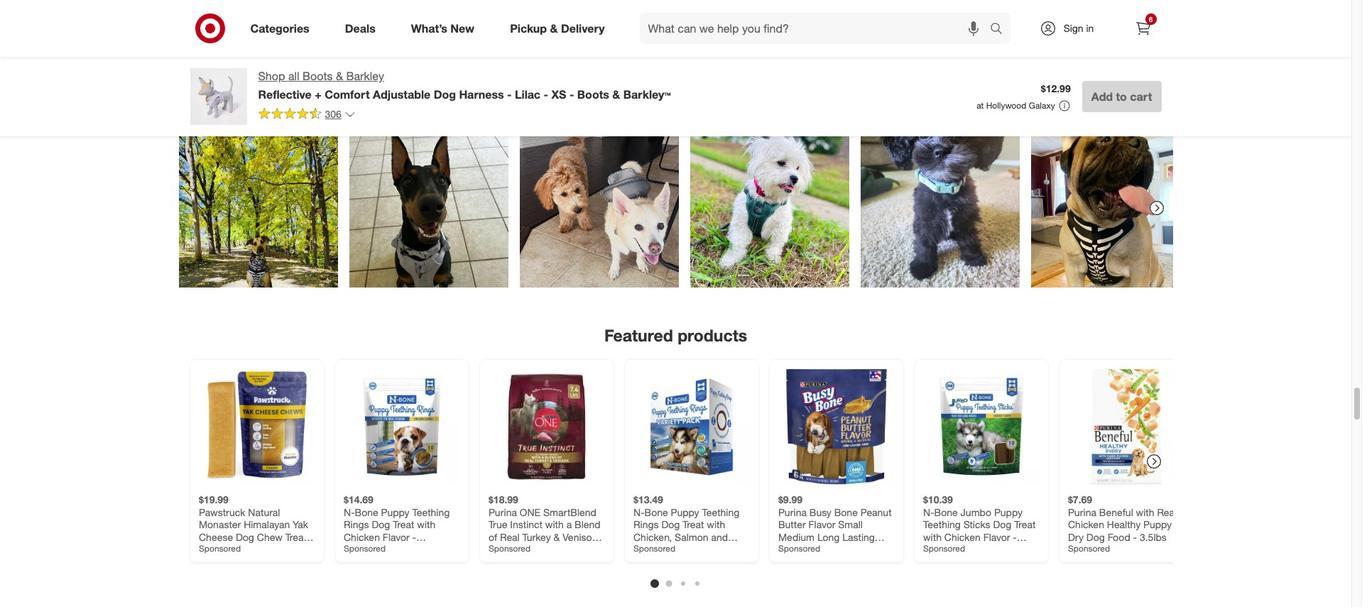 Task type: locate. For each thing, give the bounding box(es) containing it.
dry inside $18.99 purina one smartblend true instinct with a blend of real turkey & venison adult dry dog food - 7.4lbs
[[514, 543, 530, 556]]

puppy up 12oz/10ct
[[381, 506, 409, 518]]

sponsored down "healthy"
[[1068, 543, 1110, 554]]

lasting
[[842, 531, 875, 543]]

flavor down 'and'
[[698, 543, 724, 556]]

peanut down chicken,
[[633, 543, 665, 556]]

dog left harness
[[434, 87, 456, 101]]

1 horizontal spatial butter
[[778, 519, 806, 531]]

featured products
[[605, 325, 748, 345]]

adjustable
[[373, 87, 431, 101]]

salmon
[[675, 531, 708, 543]]

deals
[[345, 21, 376, 35]]

10.4oz/10ct
[[923, 543, 976, 556]]

puppy inside $13.49 n-bone puppy teething rings dog treat with chicken, salmon and peanut butter flavor - 14.4oz/12ct
[[671, 506, 699, 518]]

add
[[1092, 90, 1113, 104]]

sponsored inside $7.69 purina beneful with real chicken healthy puppy dry dog food - 3.5lbs sponsored
[[1068, 543, 1110, 554]]

dog up made
[[236, 531, 254, 543]]

n- down $13.49
[[633, 506, 645, 518]]

rings up chicken,
[[633, 519, 659, 531]]

n- inside $10.39 n-bone jumbo puppy teething sticks dog treat with chicken flavor - 10.4oz/10ct
[[923, 506, 934, 518]]

0 vertical spatial boots
[[303, 69, 333, 83]]

#targetstyle
[[627, 96, 725, 116]]

1 horizontal spatial treat
[[683, 519, 704, 531]]

with inside $19.99 pawstruck natural monaster himalayan yak cheese dog chew treats (7-8 oz) - made with cow milk/cheese from himalayas, pack of 1
[[270, 543, 288, 556]]

purina inside $7.69 purina beneful with real chicken healthy puppy dry dog food - 3.5lbs sponsored
[[1068, 506, 1097, 518]]

peanut
[[861, 506, 892, 518], [633, 543, 665, 556]]

treat
[[393, 519, 414, 531], [683, 519, 704, 531], [1014, 519, 1036, 531]]

purina down $9.99
[[778, 506, 807, 518]]

dog down beneful
[[1087, 531, 1105, 543]]

chicken
[[1068, 519, 1105, 531], [344, 531, 380, 543], [945, 531, 981, 543]]

dog up 12oz/10ct
[[372, 519, 390, 531]]

sponsored down cheese
[[199, 543, 241, 554]]

treats
[[285, 531, 312, 543], [833, 543, 860, 556]]

1 bone from the left
[[355, 506, 378, 518]]

& left barkley™
[[613, 87, 621, 101]]

2 horizontal spatial chicken
[[1068, 519, 1105, 531]]

puppy inside $14.69 n-bone puppy teething rings dog treat with chicken flavor - 12oz/10ct
[[381, 506, 409, 518]]

2 horizontal spatial n-
[[923, 506, 934, 518]]

$14.69 n-bone puppy teething rings dog treat with chicken flavor - 12oz/10ct
[[344, 494, 450, 556]]

1 horizontal spatial n-
[[633, 506, 645, 518]]

0 horizontal spatial chicken
[[344, 531, 380, 543]]

a
[[566, 519, 572, 531]]

flavor inside $13.49 n-bone puppy teething rings dog treat with chicken, salmon and peanut butter flavor - 14.4oz/12ct
[[698, 543, 724, 556]]

- inside $14.69 n-bone puppy teething rings dog treat with chicken flavor - 12oz/10ct
[[412, 531, 416, 543]]

butter down salmon
[[667, 543, 695, 556]]

dog inside $9.99 purina busy bone peanut butter flavor small medium long lasting chewy dog treats - 6ct
[[812, 543, 830, 556]]

turkey
[[522, 531, 551, 543]]

puppy right jumbo
[[994, 506, 1023, 518]]

pawstruck natural monaster himalayan yak cheese dog chew treats (7-8 oz) - made with cow milk/cheese from himalayas, pack of 1 image
[[199, 369, 315, 485]]

0 horizontal spatial food
[[554, 543, 577, 556]]

butter inside $9.99 purina busy bone peanut butter flavor small medium long lasting chewy dog treats - 6ct
[[778, 519, 806, 531]]

barkley™
[[624, 87, 671, 101]]

3 bone from the left
[[834, 506, 858, 518]]

sponsored down sticks
[[923, 543, 965, 554]]

7 sponsored from the left
[[1068, 543, 1110, 554]]

2 horizontal spatial teething
[[923, 519, 961, 531]]

puppy up salmon
[[671, 506, 699, 518]]

teething inside $13.49 n-bone puppy teething rings dog treat with chicken, salmon and peanut butter flavor - 14.4oz/12ct
[[702, 506, 740, 518]]

with
[[1136, 506, 1155, 518], [417, 519, 435, 531], [545, 519, 564, 531], [707, 519, 725, 531], [923, 531, 942, 543], [270, 543, 288, 556]]

what's new
[[411, 21, 475, 35]]

harness
[[459, 87, 504, 101]]

puppy up '3.5lbs'
[[1144, 519, 1172, 531]]

featured
[[605, 325, 673, 345]]

treat inside $14.69 n-bone puppy teething rings dog treat with chicken flavor - 12oz/10ct
[[393, 519, 414, 531]]

rings down $14.69
[[344, 519, 369, 531]]

0 horizontal spatial butter
[[667, 543, 695, 556]]

with inside $10.39 n-bone jumbo puppy teething sticks dog treat with chicken flavor - 10.4oz/10ct
[[923, 531, 942, 543]]

1 vertical spatial of
[[274, 568, 283, 580]]

0 horizontal spatial n-
[[344, 506, 355, 518]]

user image by @timberthepupmn image
[[179, 129, 338, 288]]

1 purina from the left
[[489, 506, 517, 518]]

0 horizontal spatial treats
[[285, 531, 312, 543]]

with inside $13.49 n-bone puppy teething rings dog treat with chicken, salmon and peanut butter flavor - 14.4oz/12ct
[[707, 519, 725, 531]]

1 vertical spatial peanut
[[633, 543, 665, 556]]

one
[[520, 506, 540, 518]]

natural
[[248, 506, 280, 518]]

bone down $14.69
[[355, 506, 378, 518]]

sign in link
[[1028, 13, 1117, 44]]

0 horizontal spatial peanut
[[633, 543, 665, 556]]

boots up +
[[303, 69, 333, 83]]

bone inside $10.39 n-bone jumbo puppy teething sticks dog treat with chicken flavor - 10.4oz/10ct
[[934, 506, 958, 518]]

search button
[[984, 13, 1018, 47]]

in
[[1087, 22, 1095, 34]]

chicken down $7.69
[[1068, 519, 1105, 531]]

chew
[[257, 531, 282, 543]]

deals link
[[333, 13, 393, 44]]

add to cart
[[1092, 90, 1153, 104]]

beneful
[[1099, 506, 1134, 518]]

purina for $18.99
[[489, 506, 517, 518]]

sponsored for real
[[489, 543, 531, 554]]

3 treat from the left
[[1014, 519, 1036, 531]]

n- down $14.69
[[344, 506, 355, 518]]

purina for $9.99
[[778, 506, 807, 518]]

bone down $10.39
[[934, 506, 958, 518]]

2 horizontal spatial treat
[[1014, 519, 1036, 531]]

of left 1
[[274, 568, 283, 580]]

sponsored down "medium"
[[778, 543, 820, 554]]

what's new link
[[399, 13, 493, 44]]

1 horizontal spatial dry
[[1068, 531, 1084, 543]]

6 sponsored from the left
[[923, 543, 965, 554]]

1 horizontal spatial boots
[[578, 87, 610, 101]]

small
[[838, 519, 863, 531]]

bone up small
[[834, 506, 858, 518]]

sponsored up 7.4lbs
[[489, 543, 531, 554]]

bone inside $13.49 n-bone puppy teething rings dog treat with chicken, salmon and peanut butter flavor - 14.4oz/12ct
[[645, 506, 668, 518]]

bone for $14.69
[[355, 506, 378, 518]]

5 sponsored from the left
[[778, 543, 820, 554]]

of inside $18.99 purina one smartblend true instinct with a blend of real turkey & venison adult dry dog food - 7.4lbs
[[489, 531, 497, 543]]

butter
[[778, 519, 806, 531], [667, 543, 695, 556]]

1 vertical spatial real
[[500, 531, 520, 543]]

sticks
[[964, 519, 991, 531]]

1 sponsored from the left
[[199, 543, 241, 554]]

purina inside $9.99 purina busy bone peanut butter flavor small medium long lasting chewy dog treats - 6ct
[[778, 506, 807, 518]]

2 purina from the left
[[778, 506, 807, 518]]

sponsored for lasting
[[778, 543, 820, 554]]

$13.49 n-bone puppy teething rings dog treat with chicken, salmon and peanut butter flavor - 14.4oz/12ct
[[633, 494, 740, 568]]

dog
[[434, 87, 456, 101], [372, 519, 390, 531], [661, 519, 680, 531], [993, 519, 1012, 531], [236, 531, 254, 543], [1087, 531, 1105, 543], [533, 543, 551, 556], [812, 543, 830, 556]]

dog down turkey
[[533, 543, 551, 556]]

add to cart button
[[1083, 81, 1162, 112]]

sponsored down chicken,
[[633, 543, 676, 554]]

teething for n-bone puppy teething rings dog treat with chicken flavor - 12oz/10ct
[[412, 506, 450, 518]]

1 horizontal spatial food
[[1108, 531, 1131, 543]]

peanut up small
[[861, 506, 892, 518]]

sponsored for salmon
[[633, 543, 676, 554]]

1 horizontal spatial chicken
[[945, 531, 981, 543]]

$7.69
[[1068, 494, 1093, 506]]

rings inside $14.69 n-bone puppy teething rings dog treat with chicken flavor - 12oz/10ct
[[344, 519, 369, 531]]

flavor down sticks
[[984, 531, 1010, 543]]

dog inside $13.49 n-bone puppy teething rings dog treat with chicken, salmon and peanut butter flavor - 14.4oz/12ct
[[661, 519, 680, 531]]

$9.99 purina busy bone peanut butter flavor small medium long lasting chewy dog treats - 6ct
[[778, 494, 892, 556]]

1 horizontal spatial real
[[1157, 506, 1177, 518]]

purina down "$18.99"
[[489, 506, 517, 518]]

$9.99
[[778, 494, 803, 506]]

n-
[[344, 506, 355, 518], [633, 506, 645, 518], [923, 506, 934, 518]]

& right turkey
[[554, 531, 560, 543]]

2 treat from the left
[[683, 519, 704, 531]]

0 vertical spatial peanut
[[861, 506, 892, 518]]

purina inside $18.99 purina one smartblend true instinct with a blend of real turkey & venison adult dry dog food - 7.4lbs
[[489, 506, 517, 518]]

0 vertical spatial real
[[1157, 506, 1177, 518]]

chicken up 12oz/10ct
[[344, 531, 380, 543]]

dry down $7.69
[[1068, 531, 1084, 543]]

flavor down busy at right bottom
[[809, 519, 836, 531]]

boots right xs
[[578, 87, 610, 101]]

1 horizontal spatial peanut
[[861, 506, 892, 518]]

0 horizontal spatial treat
[[393, 519, 414, 531]]

1 treat from the left
[[393, 519, 414, 531]]

-
[[507, 87, 512, 101], [544, 87, 549, 101], [570, 87, 574, 101], [412, 531, 416, 543], [1013, 531, 1017, 543], [1133, 531, 1137, 543], [235, 543, 239, 556], [580, 543, 583, 556], [727, 543, 731, 556], [862, 543, 866, 556]]

n- inside $13.49 n-bone puppy teething rings dog treat with chicken, salmon and peanut butter flavor - 14.4oz/12ct
[[633, 506, 645, 518]]

1 horizontal spatial treats
[[833, 543, 860, 556]]

food down "healthy"
[[1108, 531, 1131, 543]]

1 vertical spatial butter
[[667, 543, 695, 556]]

real up adult
[[500, 531, 520, 543]]

n- for n-bone puppy teething rings dog treat with chicken flavor - 12oz/10ct
[[344, 506, 355, 518]]

4 sponsored from the left
[[633, 543, 676, 554]]

dry down turkey
[[514, 543, 530, 556]]

teething inside $14.69 n-bone puppy teething rings dog treat with chicken flavor - 12oz/10ct
[[412, 506, 450, 518]]

dog up chicken,
[[661, 519, 680, 531]]

cow
[[291, 543, 311, 556]]

treats down 'lasting'
[[833, 543, 860, 556]]

puppy inside $7.69 purina beneful with real chicken healthy puppy dry dog food - 3.5lbs sponsored
[[1144, 519, 1172, 531]]

dry
[[1068, 531, 1084, 543], [514, 543, 530, 556]]

flavor up 12oz/10ct
[[383, 531, 409, 543]]

of down true
[[489, 531, 497, 543]]

n- for n-bone puppy teething rings dog treat with chicken, salmon and peanut butter flavor - 14.4oz/12ct
[[633, 506, 645, 518]]

what's
[[411, 21, 448, 35]]

0 horizontal spatial real
[[500, 531, 520, 543]]

1 horizontal spatial of
[[489, 531, 497, 543]]

n-bone jumbo puppy teething sticks dog treat with chicken flavor - 10.4oz/10ct image
[[923, 369, 1040, 485]]

0 vertical spatial butter
[[778, 519, 806, 531]]

& right pickup
[[550, 21, 558, 35]]

bone inside $14.69 n-bone puppy teething rings dog treat with chicken flavor - 12oz/10ct
[[355, 506, 378, 518]]

purina
[[489, 506, 517, 518], [778, 506, 807, 518], [1068, 506, 1097, 518]]

1
[[285, 568, 291, 580]]

with inside $14.69 n-bone puppy teething rings dog treat with chicken flavor - 12oz/10ct
[[417, 519, 435, 531]]

bone
[[355, 506, 378, 518], [645, 506, 668, 518], [834, 506, 858, 518], [934, 506, 958, 518]]

- inside $13.49 n-bone puppy teething rings dog treat with chicken, salmon and peanut butter flavor - 14.4oz/12ct
[[727, 543, 731, 556]]

2 rings from the left
[[633, 519, 659, 531]]

rings inside $13.49 n-bone puppy teething rings dog treat with chicken, salmon and peanut butter flavor - 14.4oz/12ct
[[633, 519, 659, 531]]

rings
[[344, 519, 369, 531], [633, 519, 659, 531]]

- inside $10.39 n-bone jumbo puppy teething sticks dog treat with chicken flavor - 10.4oz/10ct
[[1013, 531, 1017, 543]]

image of reflective + comfort adjustable dog harness - lilac - xs - boots & barkley™ image
[[190, 68, 247, 125]]

treat inside $13.49 n-bone puppy teething rings dog treat with chicken, salmon and peanut butter flavor - 14.4oz/12ct
[[683, 519, 704, 531]]

food
[[1108, 531, 1131, 543], [554, 543, 577, 556]]

real up '3.5lbs'
[[1157, 506, 1177, 518]]

comfort
[[325, 87, 370, 101]]

rings for chicken,
[[633, 519, 659, 531]]

3 purina from the left
[[1068, 506, 1097, 518]]

0 horizontal spatial rings
[[344, 519, 369, 531]]

2 bone from the left
[[645, 506, 668, 518]]

0 horizontal spatial of
[[274, 568, 283, 580]]

2 n- from the left
[[633, 506, 645, 518]]

2 sponsored from the left
[[344, 543, 386, 554]]

4 bone from the left
[[934, 506, 958, 518]]

3 sponsored from the left
[[489, 543, 531, 554]]

butter inside $13.49 n-bone puppy teething rings dog treat with chicken, salmon and peanut butter flavor - 14.4oz/12ct
[[667, 543, 695, 556]]

real
[[1157, 506, 1177, 518], [500, 531, 520, 543]]

1 n- from the left
[[344, 506, 355, 518]]

bone down $13.49
[[645, 506, 668, 518]]

flavor inside $9.99 purina busy bone peanut butter flavor small medium long lasting chewy dog treats - 6ct
[[809, 519, 836, 531]]

n- down $10.39
[[923, 506, 934, 518]]

butter up "medium"
[[778, 519, 806, 531]]

dog down "long"
[[812, 543, 830, 556]]

1 horizontal spatial teething
[[702, 506, 740, 518]]

chicken up 10.4oz/10ct
[[945, 531, 981, 543]]

with inside $18.99 purina one smartblend true instinct with a blend of real turkey & venison adult dry dog food - 7.4lbs
[[545, 519, 564, 531]]

1 horizontal spatial purina
[[778, 506, 807, 518]]

rings for chicken
[[344, 519, 369, 531]]

$7.69 purina beneful with real chicken healthy puppy dry dog food - 3.5lbs sponsored
[[1068, 494, 1177, 554]]

treat for salmon
[[683, 519, 704, 531]]

sign
[[1064, 22, 1084, 34]]

2 horizontal spatial purina
[[1068, 506, 1097, 518]]

treats down yak
[[285, 531, 312, 543]]

purina down $7.69
[[1068, 506, 1097, 518]]

3 n- from the left
[[923, 506, 934, 518]]

- inside $9.99 purina busy bone peanut butter flavor small medium long lasting chewy dog treats - 6ct
[[862, 543, 866, 556]]

food down venison at the bottom left of the page
[[554, 543, 577, 556]]

instinct
[[510, 519, 542, 531]]

(7-
[[199, 543, 211, 556]]

0 horizontal spatial dry
[[514, 543, 530, 556]]

sponsored down $14.69
[[344, 543, 386, 554]]

n- inside $14.69 n-bone puppy teething rings dog treat with chicken flavor - 12oz/10ct
[[344, 506, 355, 518]]

$14.69
[[344, 494, 373, 506]]

purina busy bone peanut butter flavor small medium long lasting chewy dog treats - 6ct image
[[778, 369, 895, 485]]

1 rings from the left
[[344, 519, 369, 531]]

0 horizontal spatial purina
[[489, 506, 517, 518]]

0 horizontal spatial boots
[[303, 69, 333, 83]]

0 vertical spatial of
[[489, 531, 497, 543]]

flavor
[[809, 519, 836, 531], [383, 531, 409, 543], [984, 531, 1010, 543], [698, 543, 724, 556]]

1 horizontal spatial rings
[[633, 519, 659, 531]]

0 horizontal spatial teething
[[412, 506, 450, 518]]

boots
[[303, 69, 333, 83], [578, 87, 610, 101]]

delivery
[[561, 21, 605, 35]]

dog right sticks
[[993, 519, 1012, 531]]

treat inside $10.39 n-bone jumbo puppy teething sticks dog treat with chicken flavor - 10.4oz/10ct
[[1014, 519, 1036, 531]]



Task type: vqa. For each thing, say whether or not it's contained in the screenshot.
Monaster at left bottom
yes



Task type: describe. For each thing, give the bounding box(es) containing it.
bone for $13.49
[[645, 506, 668, 518]]

food inside $7.69 purina beneful with real chicken healthy puppy dry dog food - 3.5lbs sponsored
[[1108, 531, 1131, 543]]

show
[[654, 31, 676, 41]]

adult
[[489, 543, 512, 556]]

chewy
[[778, 543, 809, 556]]

puppy inside $10.39 n-bone jumbo puppy teething sticks dog treat with chicken flavor - 10.4oz/10ct
[[994, 506, 1023, 518]]

milk/cheese
[[199, 556, 254, 568]]

made
[[242, 543, 267, 556]]

What can we help you find? suggestions appear below search field
[[640, 13, 994, 44]]

himalayan
[[243, 519, 290, 531]]

- inside $18.99 purina one smartblend true instinct with a blend of real turkey & venison adult dry dog food - 7.4lbs
[[580, 543, 583, 556]]

dog inside the shop all boots & barkley reflective + comfort adjustable dog harness - lilac - xs - boots & barkley™
[[434, 87, 456, 101]]

+
[[315, 87, 322, 101]]

busy
[[810, 506, 832, 518]]

show more button
[[473, 25, 879, 48]]

chicken inside $7.69 purina beneful with real chicken healthy puppy dry dog food - 3.5lbs sponsored
[[1068, 519, 1105, 531]]

8
[[211, 543, 216, 556]]

yak
[[292, 519, 308, 531]]

dry inside $7.69 purina beneful with real chicken healthy puppy dry dog food - 3.5lbs sponsored
[[1068, 531, 1084, 543]]

smartblend
[[543, 506, 596, 518]]

true
[[489, 519, 507, 531]]

pickup & delivery
[[510, 21, 605, 35]]

more
[[678, 31, 698, 41]]

lilac
[[515, 87, 541, 101]]

dog inside $14.69 n-bone puppy teething rings dog treat with chicken flavor - 12oz/10ct
[[372, 519, 390, 531]]

jumbo
[[961, 506, 992, 518]]

oz)
[[219, 543, 232, 556]]

treats inside $9.99 purina busy bone peanut butter flavor small medium long lasting chewy dog treats - 6ct
[[833, 543, 860, 556]]

galaxy
[[1029, 100, 1056, 111]]

real inside $7.69 purina beneful with real chicken healthy puppy dry dog food - 3.5lbs sponsored
[[1157, 506, 1177, 518]]

categories link
[[238, 13, 327, 44]]

barkley
[[346, 69, 384, 83]]

peanut inside $9.99 purina busy bone peanut butter flavor small medium long lasting chewy dog treats - 6ct
[[861, 506, 892, 518]]

- inside $7.69 purina beneful with real chicken healthy puppy dry dog food - 3.5lbs sponsored
[[1133, 531, 1137, 543]]

$18.99 purina one smartblend true instinct with a blend of real turkey & venison adult dry dog food - 7.4lbs
[[489, 494, 601, 568]]

$19.99 pawstruck natural monaster himalayan yak cheese dog chew treats (7-8 oz) - made with cow milk/cheese from himalayas, pack of 1
[[199, 494, 312, 580]]

with inside $7.69 purina beneful with real chicken healthy puppy dry dog food - 3.5lbs sponsored
[[1136, 506, 1155, 518]]

6
[[1149, 15, 1153, 23]]

products
[[678, 325, 748, 345]]

all
[[288, 69, 300, 83]]

at hollywood galaxy
[[977, 100, 1056, 111]]

blend
[[575, 519, 601, 531]]

- inside $19.99 pawstruck natural monaster himalayan yak cheese dog chew treats (7-8 oz) - made with cow milk/cheese from himalayas, pack of 1
[[235, 543, 239, 556]]

user image by @english_doggo_crew image
[[1031, 129, 1191, 288]]

bone inside $9.99 purina busy bone peanut butter flavor small medium long lasting chewy dog treats - 6ct
[[834, 506, 858, 518]]

sponsored for chicken
[[923, 543, 965, 554]]

chicken,
[[633, 531, 672, 543]]

treats inside $19.99 pawstruck natural monaster himalayan yak cheese dog chew treats (7-8 oz) - made with cow milk/cheese from himalayas, pack of 1
[[285, 531, 312, 543]]

$19.99
[[199, 494, 228, 506]]

peanut inside $13.49 n-bone puppy teething rings dog treat with chicken, salmon and peanut butter flavor - 14.4oz/12ct
[[633, 543, 665, 556]]

xs
[[552, 87, 567, 101]]

purina for $7.69
[[1068, 506, 1097, 518]]

healthy
[[1107, 519, 1141, 531]]

sponsored for flavor
[[344, 543, 386, 554]]

pickup
[[510, 21, 547, 35]]

dog inside $18.99 purina one smartblend true instinct with a blend of real turkey & venison adult dry dog food - 7.4lbs
[[533, 543, 551, 556]]

1 vertical spatial boots
[[578, 87, 610, 101]]

n-bone puppy teething rings dog treat with chicken, salmon and peanut butter flavor - 14.4oz/12ct image
[[633, 369, 750, 485]]

& inside "link"
[[550, 21, 558, 35]]

& inside $18.99 purina one smartblend true instinct with a blend of real turkey & venison adult dry dog food - 7.4lbs
[[554, 531, 560, 543]]

flavor inside $10.39 n-bone jumbo puppy teething sticks dog treat with chicken flavor - 10.4oz/10ct
[[984, 531, 1010, 543]]

and
[[711, 531, 728, 543]]

sponsored for (7-
[[199, 543, 241, 554]]

treat for flavor
[[393, 519, 414, 531]]

purina beneful with real chicken healthy puppy dry dog food - 3.5lbs image
[[1068, 369, 1185, 485]]

shop
[[258, 69, 285, 83]]

$10.39
[[923, 494, 953, 506]]

teething for n-bone puppy teething rings dog treat with chicken, salmon and peanut butter flavor - 14.4oz/12ct
[[702, 506, 740, 518]]

user image by @thedesertdobie image
[[349, 129, 508, 288]]

shop all boots & barkley reflective + comfort adjustable dog harness - lilac - xs - boots & barkley™
[[258, 69, 671, 101]]

user image by @tsuki_buski image
[[690, 129, 849, 288]]

pickup & delivery link
[[498, 13, 623, 44]]

medium
[[778, 531, 815, 543]]

user image by @alittlehappyness image
[[861, 129, 1020, 288]]

dog inside $19.99 pawstruck natural monaster himalayan yak cheese dog chew treats (7-8 oz) - made with cow milk/cheese from himalayas, pack of 1
[[236, 531, 254, 543]]

sign in
[[1064, 22, 1095, 34]]

6ct
[[869, 543, 883, 556]]

long
[[817, 531, 840, 543]]

categories
[[250, 21, 310, 35]]

user image by @minidoodtater image
[[520, 129, 679, 288]]

306 link
[[258, 107, 356, 124]]

of inside $19.99 pawstruck natural monaster himalayan yak cheese dog chew treats (7-8 oz) - made with cow milk/cheese from himalayas, pack of 1
[[274, 568, 283, 580]]

search
[[984, 22, 1018, 37]]

$13.49
[[633, 494, 663, 506]]

dog inside $7.69 purina beneful with real chicken healthy puppy dry dog food - 3.5lbs sponsored
[[1087, 531, 1105, 543]]

dog inside $10.39 n-bone jumbo puppy teething sticks dog treat with chicken flavor - 10.4oz/10ct
[[993, 519, 1012, 531]]

n- for n-bone jumbo puppy teething sticks dog treat with chicken flavor - 10.4oz/10ct
[[923, 506, 934, 518]]

himalayas,
[[199, 568, 247, 580]]

new
[[451, 21, 475, 35]]

reflective
[[258, 87, 312, 101]]

hollywood
[[987, 100, 1027, 111]]

n-bone puppy teething rings dog treat with chicken flavor - 12oz/10ct image
[[344, 369, 460, 485]]

flavor inside $14.69 n-bone puppy teething rings dog treat with chicken flavor - 12oz/10ct
[[383, 531, 409, 543]]

teething inside $10.39 n-bone jumbo puppy teething sticks dog treat with chicken flavor - 10.4oz/10ct
[[923, 519, 961, 531]]

chicken inside $14.69 n-bone puppy teething rings dog treat with chicken flavor - 12oz/10ct
[[344, 531, 380, 543]]

bone for $10.39
[[934, 506, 958, 518]]

6 link
[[1128, 13, 1159, 44]]

& up comfort
[[336, 69, 343, 83]]

chicken inside $10.39 n-bone jumbo puppy teething sticks dog treat with chicken flavor - 10.4oz/10ct
[[945, 531, 981, 543]]

show more
[[654, 31, 698, 41]]

real inside $18.99 purina one smartblend true instinct with a blend of real turkey & venison adult dry dog food - 7.4lbs
[[500, 531, 520, 543]]

purina one smartblend true instinct with a blend of real turkey & venison adult dry dog food - 7.4lbs image
[[489, 369, 605, 485]]

306
[[325, 108, 342, 120]]

7.4lbs
[[489, 556, 515, 568]]

pack
[[249, 568, 271, 580]]

cheese
[[199, 531, 233, 543]]

$12.99
[[1042, 83, 1071, 95]]

$18.99
[[489, 494, 518, 506]]

3.5lbs
[[1140, 531, 1167, 543]]

14.4oz/12ct
[[633, 556, 686, 568]]

to
[[1117, 90, 1128, 104]]

venison
[[563, 531, 598, 543]]

at
[[977, 100, 984, 111]]

cart
[[1131, 90, 1153, 104]]

food inside $18.99 purina one smartblend true instinct with a blend of real turkey & venison adult dry dog food - 7.4lbs
[[554, 543, 577, 556]]

monaster
[[199, 519, 241, 531]]

$10.39 n-bone jumbo puppy teething sticks dog treat with chicken flavor - 10.4oz/10ct
[[923, 494, 1036, 556]]



